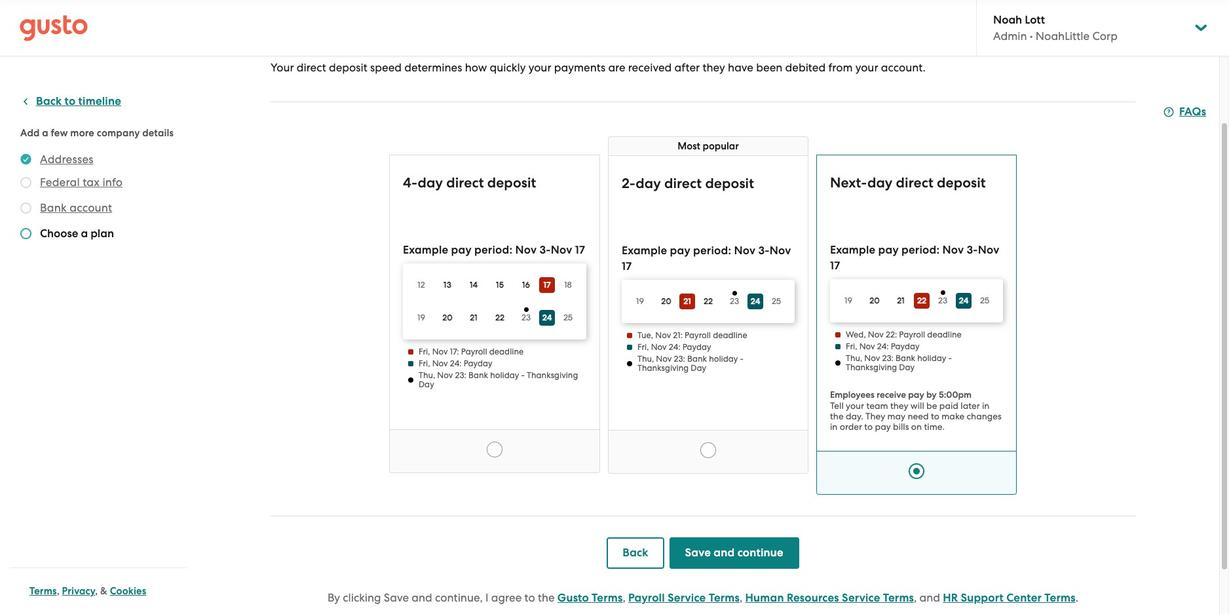 Task type: describe. For each thing, give the bounding box(es) containing it.
details
[[142, 127, 174, 139]]

are
[[609, 61, 626, 74]]

deposit for 2-day direct deposit
[[706, 175, 755, 192]]

period for 4-day direct deposit
[[475, 243, 510, 257]]

1 check image from the top
[[20, 177, 31, 188]]

continue,
[[435, 591, 483, 604]]

13
[[444, 280, 452, 290]]

deadline for next-day direct deposit
[[928, 330, 962, 340]]

3 for 4-day direct deposit
[[540, 243, 546, 257]]

save inside 'button'
[[685, 546, 711, 560]]

day for 2-
[[691, 363, 707, 373]]

payroll for 2-
[[685, 330, 711, 340]]

noahlittle
[[1036, 30, 1090, 43]]

clicking
[[343, 591, 381, 604]]

choose
[[40, 227, 78, 241]]

17 inside most popular button
[[622, 260, 632, 273]]

holiday for next-day direct deposit
[[918, 353, 947, 363]]

after
[[675, 61, 700, 74]]

day inside thanksgiving day
[[419, 380, 434, 389]]

5:00pm
[[939, 389, 972, 401]]

wed,
[[846, 330, 866, 340]]

0 horizontal spatial and
[[412, 591, 433, 604]]

privacy link
[[62, 585, 95, 597]]

receive
[[877, 389, 907, 401]]

payday for 4-
[[464, 359, 493, 368]]

15
[[496, 280, 504, 290]]

bank account
[[40, 201, 112, 214]]

been
[[757, 61, 783, 74]]

employees receive pay by 5:00pm tell your team they will be paid later in the day. they may need to make changes in order to pay bills on time.
[[831, 389, 1002, 432]]

21 up wed, nov 22 : payroll deadline
[[898, 296, 905, 305]]

time.
[[925, 421, 945, 432]]

noah
[[994, 13, 1023, 27]]

direct for 2-day direct deposit
[[665, 175, 702, 192]]

more
[[70, 127, 94, 139]]

from
[[829, 61, 853, 74]]

terms right the center
[[1045, 591, 1076, 605]]

paid
[[940, 400, 959, 411]]

info
[[103, 176, 123, 189]]

federal
[[40, 176, 80, 189]]

add
[[20, 127, 40, 139]]

they inside 'employees receive pay by 5:00pm tell your team they will be paid later in the day. they may need to make changes in order to pay bills on time.'
[[891, 400, 909, 411]]

terms right gusto
[[592, 591, 623, 605]]

terms left privacy
[[30, 585, 57, 597]]

faqs
[[1180, 105, 1207, 119]]

example for 2-
[[622, 244, 668, 258]]

will
[[911, 400, 925, 411]]

resources
[[787, 591, 840, 605]]

bank inside bank account button
[[40, 201, 67, 214]]

received
[[629, 61, 672, 74]]

1 service from the left
[[668, 591, 706, 605]]

0 horizontal spatial in
[[831, 421, 838, 432]]

•
[[1030, 30, 1034, 43]]

the inside by clicking save and continue, i agree to the gusto terms , payroll service terms , human resources service terms , and hr support center terms .
[[538, 591, 555, 604]]

.
[[1076, 591, 1079, 604]]

terms left hr
[[884, 591, 915, 605]]

most
[[678, 140, 701, 152]]

fri, nov 24 : payday for next-
[[846, 342, 920, 351]]

deadline for 4-day direct deposit
[[490, 347, 524, 357]]

thu, nov 23 : bank holiday - thanksgiving day for 2-
[[638, 354, 744, 373]]

, left human
[[740, 591, 743, 604]]

determines
[[405, 61, 462, 74]]

direct for next-day direct deposit
[[897, 174, 934, 191]]

back button
[[607, 537, 664, 569]]

thu, for 2-
[[638, 354, 654, 364]]

back for back
[[623, 546, 649, 560]]

thanksgiving day
[[419, 370, 578, 389]]

20 for next-
[[870, 296, 880, 305]]

Most popular button
[[608, 155, 809, 474]]

tue, nov 21 : payroll deadline
[[638, 330, 748, 340]]

save inside by clicking save and continue, i agree to the gusto terms , payroll service terms , human resources service terms , and hr support center terms .
[[384, 591, 409, 604]]

terms link
[[30, 585, 57, 597]]

0 horizontal spatial 19
[[418, 313, 425, 323]]

addresses
[[40, 153, 94, 166]]

example pay period : nov 3 - nov 17
[[403, 243, 585, 257]]

choose a plan list
[[20, 151, 182, 245]]

bank for 2-day direct deposit
[[688, 354, 707, 364]]

choose a plan
[[40, 227, 114, 241]]

thu, for 4-
[[419, 370, 435, 380]]

pay for 2-
[[670, 244, 691, 258]]

holiday for 2-day direct deposit
[[709, 354, 738, 364]]

need
[[908, 411, 929, 421]]

to inside by clicking save and continue, i agree to the gusto terms , payroll service terms , human resources service terms , and hr support center terms .
[[525, 591, 535, 604]]

employees
[[831, 389, 875, 401]]

thu, nov 23 : bank holiday -
[[419, 370, 527, 380]]

hr support center terms link
[[944, 591, 1076, 605]]

gusto
[[558, 591, 589, 605]]

thu, nov 23 : bank holiday - thanksgiving day for next-
[[846, 353, 953, 372]]

on
[[912, 421, 922, 432]]

hr
[[944, 591, 959, 605]]

2 service from the left
[[842, 591, 881, 605]]

your
[[271, 61, 294, 74]]

make
[[942, 411, 965, 421]]

0 horizontal spatial 25
[[564, 313, 573, 323]]

support
[[961, 591, 1004, 605]]

bills
[[894, 421, 910, 432]]

continue
[[738, 546, 784, 560]]

lott
[[1026, 13, 1046, 27]]

2 horizontal spatial and
[[920, 591, 941, 604]]

noah lott admin • noahlittle corp
[[994, 13, 1118, 43]]

to inside button
[[65, 94, 76, 108]]

debited
[[786, 61, 826, 74]]

nov 17 for next-
[[831, 243, 1000, 273]]

, down back button
[[623, 591, 626, 604]]

23 down the fri, nov 17 : payroll deadline
[[455, 370, 465, 380]]

12
[[418, 280, 425, 290]]

23 up tue, nov 21 : payroll deadline
[[730, 296, 740, 306]]

how
[[465, 61, 487, 74]]

your right 'quickly'
[[529, 61, 552, 74]]

agree
[[492, 591, 522, 604]]

privacy
[[62, 585, 95, 597]]

payroll for 4-
[[461, 347, 488, 357]]

your right the from
[[856, 61, 879, 74]]

deposit for 4-day direct deposit
[[488, 174, 537, 191]]

cookies button
[[110, 583, 146, 599]]

day for 4-
[[418, 174, 443, 191]]

human
[[746, 591, 785, 605]]

payroll down back button
[[629, 591, 665, 605]]

tue,
[[638, 330, 654, 340]]

save and continue
[[685, 546, 784, 560]]

check image
[[20, 203, 31, 214]]

bank account button
[[40, 200, 112, 216]]

account
[[70, 201, 112, 214]]

most popular
[[678, 140, 739, 152]]

day.
[[846, 411, 864, 421]]

23 down 16
[[522, 313, 531, 323]]

16
[[522, 280, 530, 290]]

add a few more company details
[[20, 127, 174, 139]]

by clicking save and continue, i agree to the gusto terms , payroll service terms , human resources service terms , and hr support center terms .
[[328, 591, 1079, 605]]



Task type: vqa. For each thing, say whether or not it's contained in the screenshot.
the left Thu,
yes



Task type: locate. For each thing, give the bounding box(es) containing it.
to right "day."
[[865, 421, 873, 432]]

service down save and continue 'button'
[[668, 591, 706, 605]]

0 horizontal spatial example pay period : nov 3 -
[[622, 244, 770, 258]]

1 horizontal spatial day
[[691, 363, 707, 373]]

19 inside most popular button
[[637, 296, 644, 306]]

later
[[961, 400, 981, 411]]

1 horizontal spatial thu, nov 23 : bank holiday - thanksgiving day
[[846, 353, 953, 372]]

the left "day."
[[831, 411, 844, 421]]

1 horizontal spatial and
[[714, 546, 735, 560]]

1 vertical spatial save
[[384, 591, 409, 604]]

fri, down "tue,"
[[638, 342, 649, 352]]

holiday down tue, nov 21 : payroll deadline
[[709, 354, 738, 364]]

and left continue,
[[412, 591, 433, 604]]

thu, down wed,
[[846, 353, 863, 363]]

bank
[[40, 201, 67, 214], [896, 353, 916, 363], [688, 354, 707, 364], [469, 370, 488, 380]]

service right resources
[[842, 591, 881, 605]]

federal tax info
[[40, 176, 123, 189]]

0 horizontal spatial a
[[42, 127, 48, 139]]

19 up wed,
[[845, 296, 853, 305]]

day
[[418, 174, 443, 191], [868, 174, 893, 191], [636, 175, 661, 192]]

2 horizontal spatial thanksgiving
[[846, 363, 898, 372]]

next-day direct deposit
[[831, 174, 986, 191]]

0 vertical spatial save
[[685, 546, 711, 560]]

payday for next-
[[891, 342, 920, 351]]

changes
[[967, 411, 1002, 421]]

deadline for 2-day direct deposit
[[713, 330, 748, 340]]

fri, down the fri, nov 17 : payroll deadline
[[419, 359, 430, 368]]

deadline
[[928, 330, 962, 340], [713, 330, 748, 340], [490, 347, 524, 357]]

payroll
[[900, 330, 926, 340], [685, 330, 711, 340], [461, 347, 488, 357], [629, 591, 665, 605]]

a for plan
[[81, 227, 88, 241]]

in right later
[[983, 400, 990, 411]]

save up by clicking save and continue, i agree to the gusto terms , payroll service terms , human resources service terms , and hr support center terms .
[[685, 546, 711, 560]]

bank down the fri, nov 17 : payroll deadline
[[469, 370, 488, 380]]

deposit inside most popular button
[[706, 175, 755, 192]]

thu,
[[846, 353, 863, 363], [638, 354, 654, 364], [419, 370, 435, 380]]

back up few
[[36, 94, 62, 108]]

payroll right wed,
[[900, 330, 926, 340]]

0 horizontal spatial period
[[475, 243, 510, 257]]

0 horizontal spatial payday
[[464, 359, 493, 368]]

3 for next-day direct deposit
[[967, 243, 974, 257]]

example inside most popular button
[[622, 244, 668, 258]]

human resources service terms link
[[746, 591, 915, 605]]

day down tue, nov 21 : payroll deadline
[[691, 363, 707, 373]]

22 right wed,
[[886, 330, 895, 340]]

1 horizontal spatial they
[[891, 400, 909, 411]]

save right clicking
[[384, 591, 409, 604]]

21 up tue, nov 21 : payroll deadline
[[684, 296, 692, 306]]

0 horizontal spatial they
[[703, 61, 726, 74]]

19 for 2-
[[637, 296, 644, 306]]

a
[[42, 127, 48, 139], [81, 227, 88, 241]]

1 horizontal spatial holiday
[[709, 354, 738, 364]]

21
[[898, 296, 905, 305], [684, 296, 692, 306], [470, 313, 478, 323], [674, 330, 681, 340]]

0 horizontal spatial fri, nov 24 : payday
[[419, 359, 493, 368]]

fri, for 2-
[[638, 342, 649, 352]]

1 vertical spatial the
[[538, 591, 555, 604]]

0 horizontal spatial holiday
[[490, 370, 519, 380]]

1 horizontal spatial 20
[[662, 296, 672, 306]]

to
[[65, 94, 76, 108], [932, 411, 940, 421], [865, 421, 873, 432], [525, 591, 535, 604]]

a left few
[[42, 127, 48, 139]]

tell
[[831, 400, 844, 411]]

1 horizontal spatial period
[[694, 244, 729, 258]]

the left gusto
[[538, 591, 555, 604]]

None radio
[[487, 442, 503, 458], [701, 443, 717, 458], [909, 463, 925, 479], [487, 442, 503, 458], [701, 443, 717, 458], [909, 463, 925, 479]]

&
[[100, 585, 108, 597]]

the inside 'employees receive pay by 5:00pm tell your team they will be paid later in the day. they may need to make changes in order to pay bills on time.'
[[831, 411, 844, 421]]

payroll up thu, nov 23 : bank holiday -
[[461, 347, 488, 357]]

1 vertical spatial check image
[[20, 228, 31, 239]]

fri, for next-
[[846, 342, 858, 351]]

23 up wed, nov 22 : payroll deadline
[[939, 296, 948, 306]]

22 up wed, nov 22 : payroll deadline
[[918, 296, 927, 306]]

0 horizontal spatial 3
[[540, 243, 546, 257]]

24
[[960, 296, 969, 306], [751, 296, 761, 306], [543, 313, 552, 323], [878, 342, 887, 351], [669, 342, 679, 352], [450, 359, 460, 368]]

1 vertical spatial a
[[81, 227, 88, 241]]

0 vertical spatial in
[[983, 400, 990, 411]]

day inside most popular button
[[691, 363, 707, 373]]

back for back to timeline
[[36, 94, 62, 108]]

1 horizontal spatial thu,
[[638, 354, 654, 364]]

service
[[668, 591, 706, 605], [842, 591, 881, 605]]

2 horizontal spatial example
[[831, 243, 876, 257]]

plan
[[91, 227, 114, 241]]

payday inside most popular button
[[683, 342, 712, 352]]

payday down wed, nov 22 : payroll deadline
[[891, 342, 920, 351]]

20 up tue, nov 21 : payroll deadline
[[662, 296, 672, 306]]

and left hr
[[920, 591, 941, 604]]

nov 17 for 2-
[[622, 244, 792, 273]]

0 horizontal spatial nov 17
[[622, 244, 792, 273]]

by
[[328, 591, 340, 604]]

thanksgiving inside most popular button
[[638, 363, 689, 373]]

0 horizontal spatial deadline
[[490, 347, 524, 357]]

a for few
[[42, 127, 48, 139]]

2 horizontal spatial 3
[[967, 243, 974, 257]]

tax
[[83, 176, 100, 189]]

faqs button
[[1164, 104, 1207, 120]]

federal tax info button
[[40, 174, 123, 190]]

order
[[840, 421, 863, 432]]

period for next-day direct deposit
[[902, 243, 937, 257]]

0 horizontal spatial save
[[384, 591, 409, 604]]

0 vertical spatial they
[[703, 61, 726, 74]]

example for next-
[[831, 243, 876, 257]]

1 vertical spatial they
[[891, 400, 909, 411]]

example for 4-
[[403, 243, 449, 257]]

day up receive
[[900, 363, 915, 372]]

1 horizontal spatial back
[[623, 546, 649, 560]]

bank for 4-day direct deposit
[[469, 370, 488, 380]]

2 horizontal spatial day
[[900, 363, 915, 372]]

2 horizontal spatial 20
[[870, 296, 880, 305]]

18
[[565, 280, 572, 290]]

day inside most popular button
[[636, 175, 661, 192]]

3 inside most popular button
[[759, 244, 765, 258]]

thu, for next-
[[846, 353, 863, 363]]

your direct deposit speed determines how quickly your payments are received after they have been debited from your account.
[[271, 61, 926, 74]]

speed
[[370, 61, 402, 74]]

fri, down wed,
[[846, 342, 858, 351]]

period for 2-day direct deposit
[[694, 244, 729, 258]]

fri, nov 24 : payday for 2-
[[638, 342, 712, 352]]

thanksgiving inside thanksgiving day
[[527, 370, 578, 380]]

next-
[[831, 174, 868, 191]]

popular
[[703, 140, 739, 152]]

may
[[888, 411, 906, 421]]

fri, nov 24 : payday down tue, nov 21 : payroll deadline
[[638, 342, 712, 352]]

holiday down the fri, nov 17 : payroll deadline
[[490, 370, 519, 380]]

1 horizontal spatial example
[[622, 244, 668, 258]]

fri, nov 17 : payroll deadline
[[419, 347, 524, 357]]

in left order
[[831, 421, 838, 432]]

corp
[[1093, 30, 1118, 43]]

example pay period : nov 3 - inside most popular button
[[622, 244, 770, 258]]

1 horizontal spatial deadline
[[713, 330, 748, 340]]

terms left human
[[709, 591, 740, 605]]

21 down 14
[[470, 313, 478, 323]]

thu, inside most popular button
[[638, 354, 654, 364]]

day
[[900, 363, 915, 372], [691, 363, 707, 373], [419, 380, 434, 389]]

bank inside most popular button
[[688, 354, 707, 364]]

fri, for 4-
[[419, 359, 430, 368]]

fri, nov 24 : payday
[[846, 342, 920, 351], [638, 342, 712, 352], [419, 359, 493, 368]]

22
[[918, 296, 927, 306], [704, 296, 713, 306], [496, 313, 505, 323], [886, 330, 895, 340]]

circle check image
[[20, 151, 31, 167]]

payday up thu, nov 23 : bank holiday -
[[464, 359, 493, 368]]

and left continue
[[714, 546, 735, 560]]

20
[[870, 296, 880, 305], [662, 296, 672, 306], [443, 313, 453, 323]]

2 horizontal spatial deadline
[[928, 330, 962, 340]]

bank for next-day direct deposit
[[896, 353, 916, 363]]

home image
[[20, 15, 88, 41]]

to right need
[[932, 411, 940, 421]]

20 up wed, nov 22 : payroll deadline
[[870, 296, 880, 305]]

1 horizontal spatial 3
[[759, 244, 765, 258]]

0 horizontal spatial thanksgiving
[[527, 370, 578, 380]]

gusto terms link
[[558, 591, 623, 605]]

have
[[728, 61, 754, 74]]

direct
[[297, 61, 326, 74], [447, 174, 484, 191], [897, 174, 934, 191], [665, 175, 702, 192]]

19 down 12
[[418, 313, 425, 323]]

to left timeline
[[65, 94, 76, 108]]

day down the fri, nov 17 : payroll deadline
[[419, 380, 434, 389]]

1 horizontal spatial thanksgiving
[[638, 363, 689, 373]]

2 check image from the top
[[20, 228, 31, 239]]

0 horizontal spatial thu,
[[419, 370, 435, 380]]

check image down check icon
[[20, 228, 31, 239]]

thu, nov 23 : bank holiday - thanksgiving day inside most popular button
[[638, 354, 744, 373]]

,
[[57, 585, 60, 597], [95, 585, 98, 597], [623, 591, 626, 604], [740, 591, 743, 604], [915, 591, 917, 604]]

19 up "tue,"
[[637, 296, 644, 306]]

your inside 'employees receive pay by 5:00pm tell your team they will be paid later in the day. they may need to make changes in order to pay bills on time.'
[[846, 400, 865, 411]]

2 horizontal spatial period
[[902, 243, 937, 257]]

holiday down wed, nov 22 : payroll deadline
[[918, 353, 947, 363]]

thu, down the fri, nov 17 : payroll deadline
[[419, 370, 435, 380]]

fri, up thu, nov 23 : bank holiday -
[[419, 347, 430, 357]]

thanksgiving for 2-
[[638, 363, 689, 373]]

1 horizontal spatial the
[[831, 411, 844, 421]]

payroll for next-
[[900, 330, 926, 340]]

deposit for next-day direct deposit
[[938, 174, 986, 191]]

payroll right "tue,"
[[685, 330, 711, 340]]

23 down tue, nov 21 : payroll deadline
[[674, 354, 683, 364]]

thu, nov 23 : bank holiday - thanksgiving day down wed, nov 22 : payroll deadline
[[846, 353, 953, 372]]

admin
[[994, 30, 1028, 43]]

wed, nov 22 : payroll deadline
[[846, 330, 962, 340]]

to right agree
[[525, 591, 535, 604]]

your right tell
[[846, 400, 865, 411]]

bank down tue, nov 21 : payroll deadline
[[688, 354, 707, 364]]

thu, nov 23 : bank holiday - thanksgiving day down tue, nov 21 : payroll deadline
[[638, 354, 744, 373]]

0 vertical spatial back
[[36, 94, 62, 108]]

None button
[[389, 155, 601, 473], [817, 155, 1017, 495], [389, 155, 601, 473], [817, 155, 1017, 495]]

1 horizontal spatial a
[[81, 227, 88, 241]]

fri,
[[846, 342, 858, 351], [638, 342, 649, 352], [419, 347, 430, 357], [419, 359, 430, 368]]

1 horizontal spatial in
[[983, 400, 990, 411]]

day for next-
[[900, 363, 915, 372]]

example pay period : nov 3 - for 2-
[[622, 244, 770, 258]]

3 for 2-day direct deposit
[[759, 244, 765, 258]]

by
[[927, 389, 937, 401]]

0 horizontal spatial the
[[538, 591, 555, 604]]

0 horizontal spatial service
[[668, 591, 706, 605]]

team
[[867, 400, 889, 411]]

payroll inside most popular button
[[685, 330, 711, 340]]

1 horizontal spatial 25
[[772, 296, 782, 306]]

payday
[[891, 342, 920, 351], [683, 342, 712, 352], [464, 359, 493, 368]]

4-day direct deposit
[[403, 174, 537, 191]]

in
[[983, 400, 990, 411], [831, 421, 838, 432]]

2 horizontal spatial payday
[[891, 342, 920, 351]]

14
[[470, 280, 478, 290]]

nov 17 inside most popular button
[[622, 244, 792, 273]]

check image
[[20, 177, 31, 188], [20, 228, 31, 239]]

0 vertical spatial check image
[[20, 177, 31, 188]]

holiday for 4-day direct deposit
[[490, 370, 519, 380]]

payday down tue, nov 21 : payroll deadline
[[683, 342, 712, 352]]

19 for next-
[[845, 296, 853, 305]]

they
[[703, 61, 726, 74], [891, 400, 909, 411]]

0 vertical spatial the
[[831, 411, 844, 421]]

they left will at the right bottom of the page
[[891, 400, 909, 411]]

1 horizontal spatial example pay period : nov 3 -
[[831, 243, 979, 257]]

and inside 'button'
[[714, 546, 735, 560]]

2 horizontal spatial thu,
[[846, 353, 863, 363]]

2 horizontal spatial 25
[[981, 296, 990, 305]]

1 horizontal spatial fri, nov 24 : payday
[[638, 342, 712, 352]]

1 horizontal spatial 19
[[637, 296, 644, 306]]

0 horizontal spatial example
[[403, 243, 449, 257]]

21 right "tue,"
[[674, 330, 681, 340]]

cookies
[[110, 585, 146, 597]]

deadline inside most popular button
[[713, 330, 748, 340]]

, left privacy
[[57, 585, 60, 597]]

1 horizontal spatial service
[[842, 591, 881, 605]]

thu, down "tue,"
[[638, 354, 654, 364]]

0 horizontal spatial day
[[418, 174, 443, 191]]

a left plan
[[81, 227, 88, 241]]

2-
[[622, 175, 636, 192]]

i
[[486, 591, 489, 604]]

fri, nov 24 : payday down wed, nov 22 : payroll deadline
[[846, 342, 920, 351]]

period inside most popular button
[[694, 244, 729, 258]]

back up the gusto terms link
[[623, 546, 649, 560]]

back to timeline
[[36, 94, 121, 108]]

2 horizontal spatial 19
[[845, 296, 853, 305]]

pay for 4-
[[451, 243, 472, 257]]

direct for 4-day direct deposit
[[447, 174, 484, 191]]

thanksgiving for next-
[[846, 363, 898, 372]]

, left &
[[95, 585, 98, 597]]

2 horizontal spatial day
[[868, 174, 893, 191]]

quickly
[[490, 61, 526, 74]]

25 for next-day direct deposit
[[981, 296, 990, 305]]

3
[[540, 243, 546, 257], [967, 243, 974, 257], [759, 244, 765, 258]]

1 vertical spatial in
[[831, 421, 838, 432]]

22 up tue, nov 21 : payroll deadline
[[704, 296, 713, 306]]

fri, nov 24 : payday inside most popular button
[[638, 342, 712, 352]]

23 down wed, nov 22 : payroll deadline
[[883, 353, 892, 363]]

, left hr
[[915, 591, 917, 604]]

payroll service terms link
[[629, 591, 740, 605]]

center
[[1007, 591, 1042, 605]]

25 inside most popular button
[[772, 296, 782, 306]]

fri, inside most popular button
[[638, 342, 649, 352]]

company
[[97, 127, 140, 139]]

they right the after
[[703, 61, 726, 74]]

fri, nov 24 : payday for 4-
[[419, 359, 493, 368]]

0 horizontal spatial day
[[419, 380, 434, 389]]

1 vertical spatial back
[[623, 546, 649, 560]]

0 horizontal spatial back
[[36, 94, 62, 108]]

terms , privacy , & cookies
[[30, 585, 146, 597]]

20 for 2-
[[662, 296, 672, 306]]

4-
[[403, 174, 418, 191]]

23
[[939, 296, 948, 306], [730, 296, 740, 306], [522, 313, 531, 323], [883, 353, 892, 363], [674, 354, 683, 364], [455, 370, 465, 380]]

payday for 2-
[[683, 342, 712, 352]]

fri, nov 24 : payday down the fri, nov 17 : payroll deadline
[[419, 359, 493, 368]]

bank down federal
[[40, 201, 67, 214]]

they
[[866, 411, 886, 421]]

1 horizontal spatial payday
[[683, 342, 712, 352]]

25 for 2-day direct deposit
[[772, 296, 782, 306]]

0 horizontal spatial thu, nov 23 : bank holiday - thanksgiving day
[[638, 354, 744, 373]]

terms
[[30, 585, 57, 597], [592, 591, 623, 605], [709, 591, 740, 605], [884, 591, 915, 605], [1045, 591, 1076, 605]]

20 down "13"
[[443, 313, 453, 323]]

account.
[[882, 61, 926, 74]]

1 horizontal spatial save
[[685, 546, 711, 560]]

save and continue button
[[670, 537, 800, 569]]

holiday inside most popular button
[[709, 354, 738, 364]]

be
[[927, 400, 938, 411]]

25
[[981, 296, 990, 305], [772, 296, 782, 306], [564, 313, 573, 323]]

and
[[714, 546, 735, 560], [412, 591, 433, 604], [920, 591, 941, 604]]

20 inside most popular button
[[662, 296, 672, 306]]

pay for next-
[[879, 243, 899, 257]]

pay inside most popular button
[[670, 244, 691, 258]]

2 horizontal spatial fri, nov 24 : payday
[[846, 342, 920, 351]]

1 horizontal spatial nov 17
[[831, 243, 1000, 273]]

22 inside most popular button
[[704, 296, 713, 306]]

the
[[831, 411, 844, 421], [538, 591, 555, 604]]

22 down 15
[[496, 313, 505, 323]]

a inside list
[[81, 227, 88, 241]]

example pay period : nov 3 - for next-
[[831, 243, 979, 257]]

0 vertical spatial a
[[42, 127, 48, 139]]

2 horizontal spatial holiday
[[918, 353, 947, 363]]

bank down wed, nov 22 : payroll deadline
[[896, 353, 916, 363]]

direct inside most popular button
[[665, 175, 702, 192]]

check image down circle check "image"
[[20, 177, 31, 188]]

day for 2-
[[636, 175, 661, 192]]

1 horizontal spatial day
[[636, 175, 661, 192]]

day for next-
[[868, 174, 893, 191]]

0 horizontal spatial 20
[[443, 313, 453, 323]]

save
[[685, 546, 711, 560], [384, 591, 409, 604]]

17
[[575, 243, 585, 257], [831, 259, 841, 273], [622, 260, 632, 273], [544, 280, 551, 290], [450, 347, 457, 357]]



